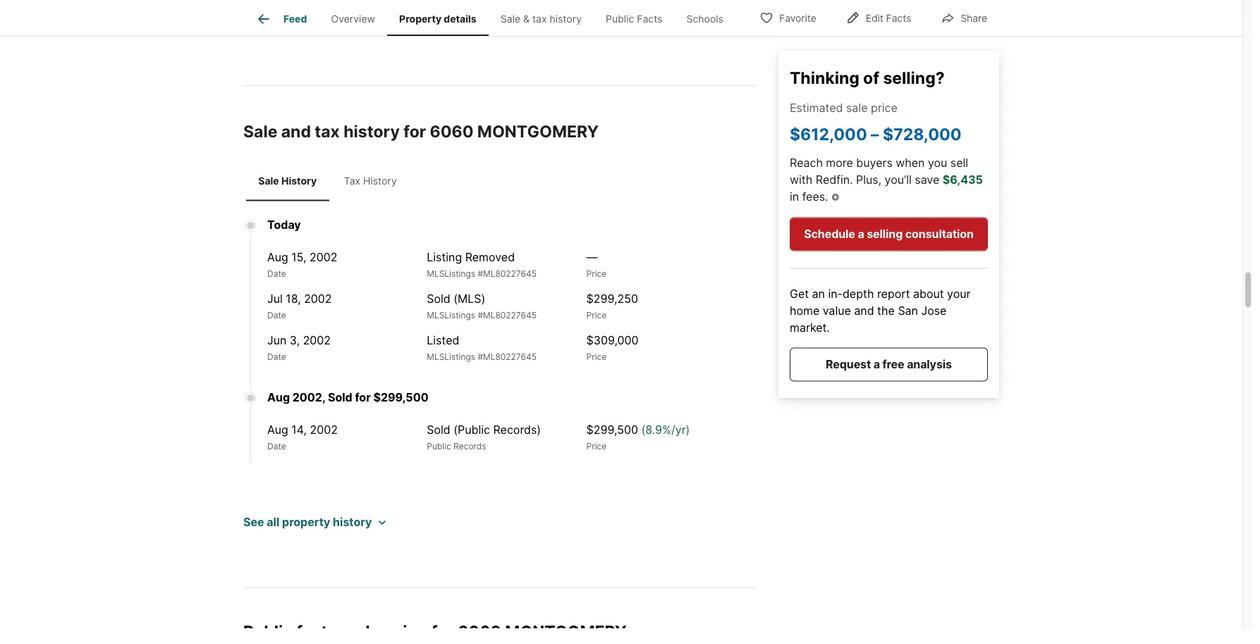Task type: vqa. For each thing, say whether or not it's contained in the screenshot.
MILES associated with Riverway
no



Task type: describe. For each thing, give the bounding box(es) containing it.
schedule a selling consultation button
[[790, 217, 988, 251]]

$299,250
[[586, 292, 638, 306]]

$309,000
[[586, 334, 639, 348]]

match
[[602, 17, 627, 27]]

price for —
[[586, 269, 607, 279]]

— price
[[586, 251, 607, 279]]

in-
[[828, 287, 843, 301]]

$299,500 inside $299,500 (8.9%/yr) price
[[586, 423, 638, 437]]

provided
[[328, 17, 363, 27]]

(8.9%/yr)
[[641, 423, 690, 437]]

not
[[587, 17, 600, 27]]

all
[[267, 516, 279, 530]]

aug for aug 2002, sold for $299,500
[[267, 391, 290, 405]]

schedule a selling consultation
[[804, 227, 974, 241]]

report
[[877, 287, 910, 301]]

sale & tax history
[[501, 13, 582, 25]]

history for &
[[550, 13, 582, 25]]

get
[[790, 287, 809, 301]]

value
[[823, 304, 851, 318]]

overview tab
[[319, 2, 387, 36]]

selling
[[867, 227, 903, 241]]

favorite
[[779, 12, 816, 24]]

selling?
[[883, 68, 945, 87]]

tax history
[[344, 175, 397, 187]]

sale & tax history tab
[[489, 2, 594, 36]]

buyers
[[856, 156, 893, 170]]

records
[[656, 17, 687, 27]]

information
[[280, 17, 326, 27]]

a for schedule
[[858, 227, 864, 241]]

request
[[826, 358, 871, 372]]

0 horizontal spatial and
[[281, 121, 311, 141]]

last
[[453, 17, 467, 27]]

feed
[[284, 13, 307, 25]]

sale
[[846, 101, 868, 114]]

(public
[[454, 423, 490, 437]]

edit
[[866, 12, 884, 24]]

analysis
[[907, 358, 952, 372]]

when inside reach more buyers when you sell with redfin. plus, you'll save
[[896, 156, 925, 170]]

$299,500 (8.9%/yr) price
[[586, 423, 690, 452]]

$6,435
[[943, 173, 983, 187]]

records
[[454, 442, 486, 452]]

sold for sold (public records)
[[427, 423, 450, 437]]

with
[[790, 173, 813, 187]]

price inside $299,500 (8.9%/yr) price
[[586, 442, 607, 452]]

property
[[282, 516, 330, 530]]

aug 15, 2002 date
[[267, 251, 337, 279]]

learn
[[691, 17, 714, 27]]

0 vertical spatial for
[[404, 121, 426, 141]]

schools
[[687, 13, 724, 25]]

price for $299,250
[[586, 311, 607, 321]]

jul 18, 2002 date
[[267, 292, 332, 321]]

property for property information provided by mlslistings  when last listed in 2002. this data may not match public records . learn more.
[[243, 17, 278, 27]]

date for jul 18, 2002
[[267, 311, 286, 321]]

request a free analysis
[[826, 358, 952, 372]]

$299,250 price
[[586, 292, 638, 321]]

jun
[[267, 334, 287, 348]]

18,
[[286, 292, 301, 306]]

see all property history
[[243, 516, 372, 530]]

home
[[790, 304, 820, 318]]

sale for sale & tax history
[[501, 13, 521, 25]]

redfin.
[[816, 173, 853, 187]]

sale for sale and tax history for 6060 montgomery
[[243, 121, 277, 141]]

in inside $6,435 in fees.
[[790, 190, 799, 204]]

records)
[[493, 423, 541, 437]]

–
[[871, 124, 879, 144]]

jun 3, 2002 date
[[267, 334, 331, 362]]

history for and
[[344, 121, 400, 141]]

2002 for jul 18, 2002
[[304, 292, 332, 306]]

listed mlslistings #ml80227645
[[427, 334, 537, 362]]

overview
[[331, 13, 375, 25]]

aug 2002, sold for $299,500
[[267, 391, 429, 405]]

$728,000
[[883, 124, 962, 144]]

removed
[[465, 251, 515, 264]]

you
[[928, 156, 947, 170]]

listed
[[469, 17, 491, 27]]

public facts tab
[[594, 2, 675, 36]]

2002,
[[293, 391, 325, 405]]

&
[[523, 13, 530, 25]]

by
[[366, 17, 375, 27]]

get an in-depth report about your home value and the
[[790, 287, 971, 318]]

$309,000 price
[[586, 334, 639, 362]]

listed
[[427, 334, 459, 348]]

jose
[[921, 304, 947, 318]]

1 vertical spatial sold
[[328, 391, 352, 405]]

tab list for see all property history dropdown button
[[243, 161, 415, 201]]

mlslistings inside the 'listed mlslistings #ml80227645'
[[427, 352, 475, 362]]

and inside get an in-depth report about your home value and the
[[854, 304, 874, 318]]

tax
[[344, 175, 361, 187]]

3,
[[290, 334, 300, 348]]

schools tab
[[675, 2, 736, 36]]

facts for edit facts
[[886, 12, 911, 24]]

public facts
[[606, 13, 663, 25]]

mlslistings inside 'listing removed mlslistings #ml80227645'
[[427, 269, 475, 279]]

public
[[630, 17, 654, 27]]

more.
[[716, 17, 739, 27]]

sale for sale history
[[258, 175, 279, 187]]

details
[[444, 13, 477, 25]]

date for aug 14, 2002
[[267, 442, 286, 452]]

sold for sold (mls)
[[427, 292, 450, 306]]



Task type: locate. For each thing, give the bounding box(es) containing it.
property details tab
[[387, 2, 489, 36]]

sale history tab
[[246, 164, 329, 198]]

tab list
[[243, 0, 747, 36], [243, 161, 415, 201]]

date for jun 3, 2002
[[267, 352, 286, 362]]

1 date from the top
[[267, 269, 286, 279]]

mlslistings down listed
[[427, 352, 475, 362]]

sold (mls) mlslistings #ml80227645
[[427, 292, 537, 321]]

#ml80227645 for removed
[[478, 269, 537, 279]]

#ml80227645
[[478, 269, 537, 279], [478, 311, 537, 321], [478, 352, 537, 362]]

price inside $309,000 price
[[586, 352, 607, 362]]

a
[[858, 227, 864, 241], [874, 358, 880, 372]]

2 #ml80227645 from the top
[[478, 311, 537, 321]]

2 vertical spatial sold
[[427, 423, 450, 437]]

1 aug from the top
[[267, 251, 288, 264]]

aug
[[267, 251, 288, 264], [267, 391, 290, 405], [267, 423, 288, 437]]

1 vertical spatial when
[[896, 156, 925, 170]]

#ml80227645 down sold (mls) mlslistings #ml80227645
[[478, 352, 537, 362]]

when left last
[[429, 17, 450, 27]]

history
[[281, 175, 317, 187], [363, 175, 397, 187]]

2002 inside aug 14, 2002 date
[[310, 423, 338, 437]]

aug left 15,
[[267, 251, 288, 264]]

1 vertical spatial aug
[[267, 391, 290, 405]]

0 horizontal spatial history
[[281, 175, 317, 187]]

schedule
[[804, 227, 855, 241]]

0 horizontal spatial property
[[243, 17, 278, 27]]

0 horizontal spatial in
[[494, 17, 500, 27]]

0 vertical spatial tab list
[[243, 0, 747, 36]]

0 vertical spatial when
[[429, 17, 450, 27]]

1 horizontal spatial for
[[404, 121, 426, 141]]

facts inside button
[[886, 12, 911, 24]]

#ml80227645 inside 'listing removed mlslistings #ml80227645'
[[478, 269, 537, 279]]

facts inside tab
[[637, 13, 663, 25]]

facts for public facts
[[637, 13, 663, 25]]

property inside tab
[[399, 13, 442, 25]]

tax up sale history
[[315, 121, 340, 141]]

property details
[[399, 13, 477, 25]]

1 horizontal spatial tax
[[532, 13, 547, 25]]

public
[[606, 13, 634, 25], [427, 442, 451, 452]]

san jose market.
[[790, 304, 947, 335]]

2002 inside jul 18, 2002 date
[[304, 292, 332, 306]]

mlslistings right 'by'
[[378, 17, 426, 27]]

consultation
[[905, 227, 974, 241]]

0 vertical spatial a
[[858, 227, 864, 241]]

tax inside tab
[[532, 13, 547, 25]]

1 vertical spatial $299,500
[[586, 423, 638, 437]]

date inside jul 18, 2002 date
[[267, 311, 286, 321]]

1 vertical spatial #ml80227645
[[478, 311, 537, 321]]

tax
[[532, 13, 547, 25], [315, 121, 340, 141]]

aug inside aug 15, 2002 date
[[267, 251, 288, 264]]

1 vertical spatial history
[[344, 121, 400, 141]]

tax for &
[[532, 13, 547, 25]]

thinking of selling?
[[790, 68, 945, 87]]

15,
[[292, 251, 306, 264]]

favorite button
[[748, 3, 828, 32]]

a left the selling
[[858, 227, 864, 241]]

1 #ml80227645 from the top
[[478, 269, 537, 279]]

0 vertical spatial #ml80227645
[[478, 269, 537, 279]]

for
[[404, 121, 426, 141], [355, 391, 371, 405]]

0 vertical spatial in
[[494, 17, 500, 27]]

1 horizontal spatial in
[[790, 190, 799, 204]]

#ml80227645 down removed
[[478, 269, 537, 279]]

price
[[586, 269, 607, 279], [586, 311, 607, 321], [586, 352, 607, 362], [586, 442, 607, 452]]

0 vertical spatial $299,500
[[373, 391, 429, 405]]

2002 for aug 15, 2002
[[310, 251, 337, 264]]

date inside aug 15, 2002 date
[[267, 269, 286, 279]]

3 price from the top
[[586, 352, 607, 362]]

for left 6060
[[404, 121, 426, 141]]

sold right 2002,
[[328, 391, 352, 405]]

6060
[[430, 121, 474, 141]]

more
[[826, 156, 853, 170]]

estimated
[[790, 101, 843, 114]]

2 price from the top
[[586, 311, 607, 321]]

tab list containing feed
[[243, 0, 747, 36]]

.
[[687, 17, 689, 27]]

#ml80227645 inside sold (mls) mlslistings #ml80227645
[[478, 311, 537, 321]]

sold inside sold (public records) public records
[[427, 423, 450, 437]]

2002 right 18,
[[304, 292, 332, 306]]

0 vertical spatial public
[[606, 13, 634, 25]]

0 vertical spatial and
[[281, 121, 311, 141]]

montgomery
[[477, 121, 599, 141]]

0 vertical spatial sold
[[427, 292, 450, 306]]

0 horizontal spatial tax
[[315, 121, 340, 141]]

save
[[915, 173, 940, 187]]

2 vertical spatial #ml80227645
[[478, 352, 537, 362]]

an
[[812, 287, 825, 301]]

3 aug from the top
[[267, 423, 288, 437]]

1 vertical spatial tax
[[315, 121, 340, 141]]

facts right edit
[[886, 12, 911, 24]]

2002 right the 3,
[[303, 334, 331, 348]]

1 vertical spatial in
[[790, 190, 799, 204]]

data
[[548, 17, 566, 27]]

aug inside aug 14, 2002 date
[[267, 423, 288, 437]]

date for aug 15, 2002
[[267, 269, 286, 279]]

—
[[586, 251, 598, 264]]

a left the 'free'
[[874, 358, 880, 372]]

facts right match
[[637, 13, 663, 25]]

a for request
[[874, 358, 880, 372]]

1 vertical spatial public
[[427, 442, 451, 452]]

feed link
[[255, 11, 307, 28]]

fees.
[[802, 190, 828, 204]]

0 horizontal spatial for
[[355, 391, 371, 405]]

estimated sale price
[[790, 101, 898, 114]]

mlslistings
[[378, 17, 426, 27], [427, 269, 475, 279], [427, 311, 475, 321], [427, 352, 475, 362]]

0 vertical spatial sale
[[501, 13, 521, 25]]

history up today
[[281, 175, 317, 187]]

0 vertical spatial history
[[550, 13, 582, 25]]

1 history from the left
[[281, 175, 317, 187]]

2002 inside jun 3, 2002 date
[[303, 334, 331, 348]]

date inside jun 3, 2002 date
[[267, 352, 286, 362]]

aug for aug 15, 2002 date
[[267, 251, 288, 264]]

1 horizontal spatial $299,500
[[586, 423, 638, 437]]

property for property details
[[399, 13, 442, 25]]

property left "feed"
[[243, 17, 278, 27]]

#ml80227645 down the (mls)
[[478, 311, 537, 321]]

sell
[[951, 156, 968, 170]]

1 vertical spatial tab list
[[243, 161, 415, 201]]

2002.
[[503, 17, 526, 27]]

1 tab list from the top
[[243, 0, 747, 36]]

2 date from the top
[[267, 311, 286, 321]]

you'll
[[885, 173, 912, 187]]

2 tab list from the top
[[243, 161, 415, 201]]

edit facts button
[[834, 3, 923, 32]]

tab list for edit facts button
[[243, 0, 747, 36]]

3 #ml80227645 from the top
[[478, 352, 537, 362]]

1 price from the top
[[586, 269, 607, 279]]

1 horizontal spatial history
[[363, 175, 397, 187]]

public inside sold (public records) public records
[[427, 442, 451, 452]]

thinking
[[790, 68, 860, 87]]

sold inside sold (mls) mlslistings #ml80227645
[[427, 292, 450, 306]]

$6,435 in fees.
[[790, 173, 983, 204]]

sale up today
[[258, 175, 279, 187]]

1 horizontal spatial property
[[399, 13, 442, 25]]

and
[[281, 121, 311, 141], [854, 304, 874, 318]]

aug 14, 2002 date
[[267, 423, 338, 452]]

depth
[[843, 287, 874, 301]]

date
[[267, 269, 286, 279], [267, 311, 286, 321], [267, 352, 286, 362], [267, 442, 286, 452]]

$612,000
[[790, 124, 867, 144]]

2 aug from the top
[[267, 391, 290, 405]]

2002 inside aug 15, 2002 date
[[310, 251, 337, 264]]

sale and tax history for 6060 montgomery
[[243, 121, 599, 141]]

sold (public records) public records
[[427, 423, 541, 452]]

request a free analysis button
[[790, 348, 988, 382]]

tab list containing sale history
[[243, 161, 415, 201]]

1 horizontal spatial public
[[606, 13, 634, 25]]

0 horizontal spatial $299,500
[[373, 391, 429, 405]]

sold left (public
[[427, 423, 450, 437]]

and down depth
[[854, 304, 874, 318]]

public inside tab
[[606, 13, 634, 25]]

history for all
[[333, 516, 372, 530]]

share button
[[929, 3, 999, 32]]

1 vertical spatial for
[[355, 391, 371, 405]]

2 history from the left
[[363, 175, 397, 187]]

this
[[528, 17, 545, 27]]

share
[[961, 12, 987, 24]]

1 vertical spatial and
[[854, 304, 874, 318]]

1 vertical spatial a
[[874, 358, 880, 372]]

0 horizontal spatial when
[[429, 17, 450, 27]]

when
[[429, 17, 450, 27], [896, 156, 925, 170]]

history left not
[[550, 13, 582, 25]]

0 horizontal spatial a
[[858, 227, 864, 241]]

of
[[863, 68, 880, 87]]

mlslistings down the (mls)
[[427, 311, 475, 321]]

history inside tax history tab
[[363, 175, 397, 187]]

history for sale history
[[281, 175, 317, 187]]

1 horizontal spatial and
[[854, 304, 874, 318]]

0 vertical spatial tax
[[532, 13, 547, 25]]

history inside tab
[[550, 13, 582, 25]]

san
[[898, 304, 918, 318]]

$299,500
[[373, 391, 429, 405], [586, 423, 638, 437]]

reach
[[790, 156, 823, 170]]

aug left 14, on the left bottom of the page
[[267, 423, 288, 437]]

mlslistings inside sold (mls) mlslistings #ml80227645
[[427, 311, 475, 321]]

aug left 2002,
[[267, 391, 290, 405]]

history inside sale history tab
[[281, 175, 317, 187]]

aug for aug 14, 2002 date
[[267, 423, 288, 437]]

history inside dropdown button
[[333, 516, 372, 530]]

today
[[267, 218, 301, 232]]

0 vertical spatial aug
[[267, 251, 288, 264]]

your
[[947, 287, 971, 301]]

history right tax
[[363, 175, 397, 187]]

tax for and
[[315, 121, 340, 141]]

1 horizontal spatial facts
[[886, 12, 911, 24]]

3 date from the top
[[267, 352, 286, 362]]

price for $309,000
[[586, 352, 607, 362]]

the
[[877, 304, 895, 318]]

2002 for aug 14, 2002
[[310, 423, 338, 437]]

2 vertical spatial aug
[[267, 423, 288, 437]]

see all property history button
[[243, 514, 386, 531]]

tax history tab
[[329, 164, 412, 198]]

2002 right 14, on the left bottom of the page
[[310, 423, 338, 437]]

history for tax history
[[363, 175, 397, 187]]

price inside $299,250 price
[[586, 311, 607, 321]]

sold left the (mls)
[[427, 292, 450, 306]]

public right not
[[606, 13, 634, 25]]

date inside aug 14, 2002 date
[[267, 442, 286, 452]]

when up you'll
[[896, 156, 925, 170]]

(mls)
[[454, 292, 485, 306]]

2002 right 15,
[[310, 251, 337, 264]]

1 horizontal spatial a
[[874, 358, 880, 372]]

1 vertical spatial sale
[[243, 121, 277, 141]]

0 horizontal spatial public
[[427, 442, 451, 452]]

2002 for jun 3, 2002
[[303, 334, 331, 348]]

#ml80227645 inside the 'listed mlslistings #ml80227645'
[[478, 352, 537, 362]]

free
[[883, 358, 905, 372]]

2002
[[310, 251, 337, 264], [304, 292, 332, 306], [303, 334, 331, 348], [310, 423, 338, 437]]

2 vertical spatial sale
[[258, 175, 279, 187]]

4 date from the top
[[267, 442, 286, 452]]

in down the with
[[790, 190, 799, 204]]

1 horizontal spatial when
[[896, 156, 925, 170]]

price
[[871, 101, 898, 114]]

$612,000 – $728,000
[[790, 124, 962, 144]]

#ml80227645 for (mls)
[[478, 311, 537, 321]]

tax right '&'
[[532, 13, 547, 25]]

0 horizontal spatial facts
[[637, 13, 663, 25]]

market.
[[790, 321, 830, 335]]

jul
[[267, 292, 283, 306]]

in right listed
[[494, 17, 500, 27]]

history right the property
[[333, 516, 372, 530]]

public left records
[[427, 442, 451, 452]]

sale left '&'
[[501, 13, 521, 25]]

property left last
[[399, 13, 442, 25]]

mlslistings down listing
[[427, 269, 475, 279]]

for right 2002,
[[355, 391, 371, 405]]

history up tax history
[[344, 121, 400, 141]]

listing removed mlslistings #ml80227645
[[427, 251, 537, 279]]

4 price from the top
[[586, 442, 607, 452]]

and up sale history
[[281, 121, 311, 141]]

14,
[[292, 423, 307, 437]]

2 vertical spatial history
[[333, 516, 372, 530]]

sale up sale history
[[243, 121, 277, 141]]

about
[[913, 287, 944, 301]]



